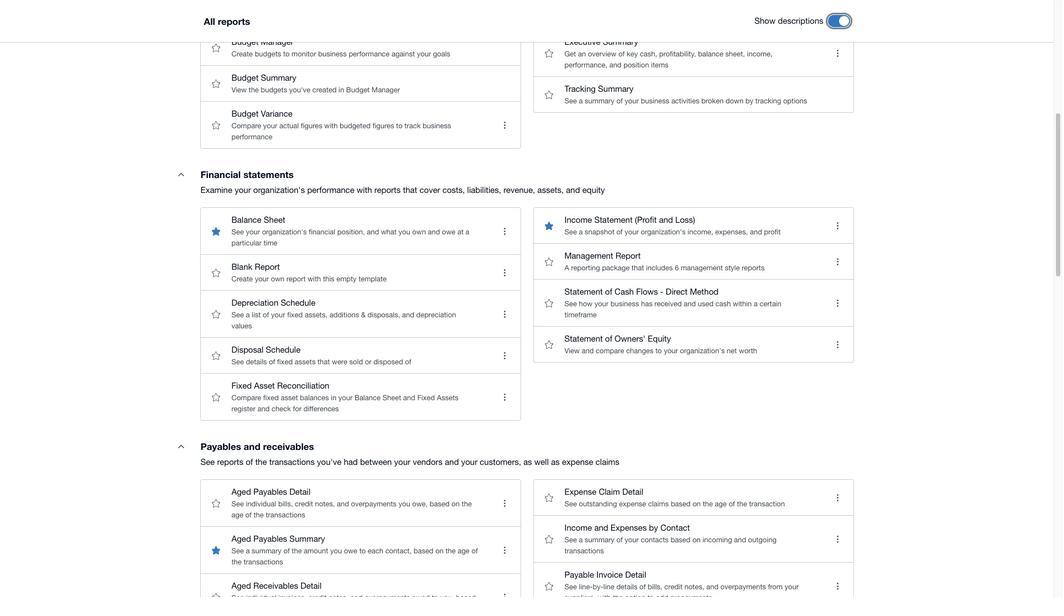 Task type: vqa. For each thing, say whether or not it's contained in the screenshot.
owe to the left
yes



Task type: locate. For each thing, give the bounding box(es) containing it.
1 vertical spatial performance
[[232, 133, 273, 141]]

your inside 'payable invoice detail see line-by-line details of bills, credit notes, and overpayments from your suppliers, with the option to add prepayments'
[[785, 584, 799, 592]]

business down cash
[[611, 300, 640, 308]]

to down equity
[[656, 347, 662, 355]]

0 horizontal spatial owe
[[344, 548, 358, 556]]

create for blank
[[232, 275, 253, 283]]

summary for budget summary
[[261, 73, 297, 82]]

cash,
[[640, 50, 658, 58]]

aged receivables detail
[[232, 582, 322, 591]]

1 vertical spatial details
[[617, 584, 638, 592]]

2 compare from the top
[[232, 394, 261, 402]]

fixed left asset
[[232, 381, 252, 391]]

0 vertical spatial own
[[413, 228, 426, 236]]

organization's down (profit
[[641, 228, 686, 236]]

payables inside aged payables summary see a summary of the amount you owe to each contact, based on the age of the transactions
[[254, 535, 287, 544]]

sheet inside fixed asset reconciliation compare fixed asset balances in your balance sheet and fixed assets register and check for differences
[[383, 394, 402, 402]]

1 vertical spatial that
[[632, 264, 645, 272]]

1 vertical spatial by
[[650, 524, 659, 533]]

and down overview
[[610, 61, 622, 69]]

summary down position on the right of page
[[599, 84, 634, 94]]

budget inside the "budget manager create budgets to monitor business performance against your goals"
[[232, 37, 259, 47]]

performance up financial
[[307, 185, 355, 195]]

see inside aged payables detail see individual bills, credit notes, and overpayments you owe, based on the age of the transactions
[[232, 500, 244, 509]]

income, right sheet,
[[748, 50, 773, 58]]

and left at
[[428, 228, 440, 236]]

favorite image for statement of cash flows - direct method
[[538, 292, 561, 314]]

balance
[[232, 215, 262, 225], [355, 394, 381, 402]]

1 vertical spatial expand report group image
[[170, 436, 192, 458]]

0 vertical spatial age
[[716, 500, 727, 509]]

0 vertical spatial aged
[[232, 488, 251, 497]]

0 horizontal spatial credit
[[295, 500, 313, 509]]

payables inside aged payables detail see individual bills, credit notes, and overpayments you owe, based on the age of the transactions
[[254, 488, 287, 497]]

0 vertical spatial income,
[[748, 50, 773, 58]]

0 vertical spatial income
[[565, 215, 593, 225]]

summary down tracking
[[585, 97, 615, 105]]

that left were
[[318, 358, 330, 367]]

2 as from the left
[[552, 458, 560, 467]]

summary up amount at the bottom left
[[290, 535, 325, 544]]

1 vertical spatial budgets
[[261, 86, 287, 94]]

1 horizontal spatial balance
[[355, 394, 381, 402]]

credit inside aged payables detail see individual bills, credit notes, and overpayments you owe, based on the age of the transactions
[[295, 500, 313, 509]]

summary down expenses
[[585, 536, 615, 545]]

1 vertical spatial credit
[[665, 584, 683, 592]]

1 as from the left
[[524, 458, 532, 467]]

2 aged from the top
[[232, 535, 251, 544]]

1 horizontal spatial fixed
[[418, 394, 435, 402]]

compare
[[232, 122, 261, 130], [232, 394, 261, 402]]

0 vertical spatial budgets
[[255, 50, 281, 58]]

0 horizontal spatial age
[[232, 512, 244, 520]]

profitability,
[[660, 50, 697, 58]]

management
[[565, 251, 614, 261]]

2 vertical spatial summary
[[252, 548, 282, 556]]

business inside the "budget manager create budgets to monitor business performance against your goals"
[[318, 50, 347, 58]]

broken
[[702, 97, 724, 105]]

1 compare from the top
[[232, 122, 261, 130]]

balance
[[699, 50, 724, 58]]

0 vertical spatial details
[[246, 358, 267, 367]]

0 vertical spatial you've
[[289, 86, 311, 94]]

see inside 'payable invoice detail see line-by-line details of bills, credit notes, and overpayments from your suppliers, with the option to add prepayments'
[[565, 584, 577, 592]]

on right contact,
[[436, 548, 444, 556]]

revenue,
[[504, 185, 536, 195]]

performance
[[349, 50, 390, 58], [232, 133, 273, 141], [307, 185, 355, 195]]

budget variance compare your actual figures with budgeted figures to track business performance
[[232, 109, 452, 141]]

aged left receivables
[[232, 582, 251, 591]]

remove favorite image for aged
[[205, 540, 227, 562]]

1 horizontal spatial report
[[616, 251, 641, 261]]

budget for budget manager
[[232, 37, 259, 47]]

favorite image for management report
[[538, 251, 561, 273]]

the inside the budget summary view the budgets you've created in budget manager
[[249, 86, 259, 94]]

0 horizontal spatial claims
[[596, 458, 620, 467]]

1 vertical spatial report
[[255, 262, 280, 272]]

that
[[403, 185, 418, 195], [632, 264, 645, 272], [318, 358, 330, 367]]

income statement (profit and loss) see a snapshot of your organization's income, expenses, and profit
[[565, 215, 781, 236]]

1 horizontal spatial overpayments
[[721, 584, 767, 592]]

notes, up amount at the bottom left
[[315, 500, 335, 509]]

as
[[524, 458, 532, 467], [552, 458, 560, 467]]

more options image
[[827, 215, 850, 237], [494, 220, 516, 242], [827, 251, 850, 273], [494, 303, 516, 326], [827, 334, 850, 356], [494, 345, 516, 367], [827, 487, 850, 509], [827, 529, 850, 551], [494, 540, 516, 562], [827, 576, 850, 598]]

income, inside income statement (profit and loss) see a snapshot of your organization's income, expenses, and profit
[[688, 228, 714, 236]]

you for balance sheet
[[399, 228, 411, 236]]

performance,
[[565, 61, 608, 69]]

1 vertical spatial view
[[565, 347, 580, 355]]

business inside budget variance compare your actual figures with budgeted figures to track business performance
[[423, 122, 452, 130]]

bills, inside aged payables detail see individual bills, credit notes, and overpayments you owe, based on the age of the transactions
[[278, 500, 293, 509]]

favorite image for aged receivables detail
[[205, 587, 227, 598]]

sheet up time
[[264, 215, 286, 225]]

summary inside tracking summary see a summary of your business activities broken down by tracking options
[[585, 97, 615, 105]]

more options image for income and expenses by contact
[[827, 529, 850, 551]]

report
[[616, 251, 641, 261], [255, 262, 280, 272]]

expense inside "payables and receivables see reports of the transactions you've had between your vendors and your customers, as well as expense claims"
[[562, 458, 594, 467]]

details inside 'payable invoice detail see line-by-line details of bills, credit notes, and overpayments from your suppliers, with the option to add prepayments'
[[617, 584, 638, 592]]

0 vertical spatial bills,
[[278, 500, 293, 509]]

your right "from"
[[785, 584, 799, 592]]

detail right claim
[[623, 488, 644, 497]]

had
[[344, 458, 358, 467]]

performance inside financial statements examine your organization's performance with reports that cover costs, liabilities, revenue, assets, and equity
[[307, 185, 355, 195]]

well
[[535, 458, 549, 467]]

transactions inside income and expenses by contact see a summary of your contacts based on incoming and outgoing transactions
[[565, 548, 604, 556]]

performance inside the "budget manager create budgets to monitor business performance against your goals"
[[349, 50, 390, 58]]

detail inside expense claim detail see outstanding expense claims based on the age of the transaction
[[623, 488, 644, 497]]

descriptions
[[779, 16, 824, 25]]

1 vertical spatial you've
[[317, 458, 342, 467]]

fixed
[[287, 311, 303, 319], [277, 358, 293, 367], [263, 394, 279, 402]]

your down expenses
[[625, 536, 639, 545]]

and inside statement of cash flows - direct method see how your business has received and used cash within a certain timeframe
[[684, 300, 696, 308]]

detail up the option
[[626, 571, 647, 580]]

1 horizontal spatial bills,
[[648, 584, 663, 592]]

statement down timeframe
[[565, 334, 603, 344]]

1 horizontal spatial that
[[403, 185, 418, 195]]

what
[[381, 228, 397, 236]]

based right contact,
[[414, 548, 434, 556]]

0 vertical spatial manager
[[261, 37, 294, 47]]

create for budget
[[232, 50, 253, 58]]

expenses,
[[716, 228, 749, 236]]

with left the budgeted
[[325, 122, 338, 130]]

0 horizontal spatial sheet
[[264, 215, 286, 225]]

0 horizontal spatial report
[[255, 262, 280, 272]]

income up snapshot
[[565, 215, 593, 225]]

0 vertical spatial claims
[[596, 458, 620, 467]]

schedule down report
[[281, 298, 316, 308]]

budgets up variance
[[261, 86, 287, 94]]

2 income from the top
[[565, 524, 593, 533]]

statement up how
[[565, 287, 603, 297]]

1 income from the top
[[565, 215, 593, 225]]

view inside the budget summary view the budgets you've created in budget manager
[[232, 86, 247, 94]]

a down tracking
[[579, 97, 583, 105]]

bills, up add
[[648, 584, 663, 592]]

more options image for balance sheet
[[494, 220, 516, 242]]

credit up add
[[665, 584, 683, 592]]

2 vertical spatial fixed
[[263, 394, 279, 402]]

owners'
[[615, 334, 646, 344]]

business
[[318, 50, 347, 58], [641, 97, 670, 105], [423, 122, 452, 130], [611, 300, 640, 308]]

summary down monitor
[[261, 73, 297, 82]]

all
[[204, 15, 215, 27]]

1 vertical spatial fixed
[[277, 358, 293, 367]]

business left activities
[[641, 97, 670, 105]]

1 horizontal spatial get
[[565, 50, 577, 58]]

business right track
[[423, 122, 452, 130]]

detail for payable invoice detail
[[626, 571, 647, 580]]

expand report group image
[[170, 163, 192, 185], [170, 436, 192, 458]]

the inside 'payable invoice detail see line-by-line details of bills, credit notes, and overpayments from your suppliers, with the option to add prepayments'
[[614, 595, 624, 598]]

your inside income statement (profit and loss) see a snapshot of your organization's income, expenses, and profit
[[625, 228, 639, 236]]

you've inside "payables and receivables see reports of the transactions you've had between your vendors and your customers, as well as expense claims"
[[317, 458, 342, 467]]

0 vertical spatial cash
[[344, 14, 359, 22]]

0 vertical spatial sheet
[[264, 215, 286, 225]]

compare down variance
[[232, 122, 261, 130]]

favorite image
[[205, 114, 227, 136], [538, 251, 561, 273], [538, 292, 561, 314], [205, 303, 227, 326], [538, 334, 561, 356], [538, 487, 561, 509], [205, 493, 227, 515]]

1 horizontal spatial owe
[[442, 228, 456, 236]]

organization's left net
[[681, 347, 725, 355]]

1 horizontal spatial notes,
[[685, 584, 705, 592]]

your right list
[[271, 311, 285, 319]]

and left "receivables" at the bottom left of page
[[244, 441, 261, 453]]

more options image for payable invoice detail
[[827, 576, 850, 598]]

payable invoice detail see line-by-line details of bills, credit notes, and overpayments from your suppliers, with the option to add prepayments
[[565, 571, 799, 598]]

1 vertical spatial aged
[[232, 535, 251, 544]]

to inside budget variance compare your actual figures with budgeted figures to track business performance
[[396, 122, 403, 130]]

1 vertical spatial you
[[399, 500, 411, 509]]

to left add
[[648, 595, 654, 598]]

payables for aged payables detail
[[254, 488, 287, 497]]

and left outgoing
[[735, 536, 747, 545]]

a up payable
[[579, 536, 583, 545]]

based up contact
[[671, 500, 691, 509]]

your inside statement of cash flows - direct method see how your business has received and used cash within a certain timeframe
[[595, 300, 609, 308]]

0 horizontal spatial manager
[[261, 37, 294, 47]]

0 vertical spatial create
[[232, 50, 253, 58]]

to
[[283, 50, 290, 58], [396, 122, 403, 130], [656, 347, 662, 355], [360, 548, 366, 556], [648, 595, 654, 598]]

you right what
[[399, 228, 411, 236]]

more options image for statement of owners' equity
[[827, 334, 850, 356]]

credit right individual
[[295, 500, 313, 509]]

1 vertical spatial own
[[271, 275, 285, 283]]

manager inside the "budget manager create budgets to monitor business performance against your goals"
[[261, 37, 294, 47]]

2 vertical spatial payables
[[254, 535, 287, 544]]

0 vertical spatial credit
[[295, 500, 313, 509]]

1 vertical spatial income,
[[688, 228, 714, 236]]

see inside disposal schedule see details of fixed assets that were sold or disposed of
[[232, 358, 244, 367]]

incoming
[[703, 536, 733, 545]]

financial statements examine your organization's performance with reports that cover costs, liabilities, revenue, assets, and equity
[[201, 169, 605, 195]]

income,
[[748, 50, 773, 58], [688, 228, 714, 236]]

on inside aged payables summary see a summary of the amount you owe to each contact, based on the age of the transactions
[[436, 548, 444, 556]]

0 vertical spatial notes,
[[315, 500, 335, 509]]

1 vertical spatial age
[[232, 512, 244, 520]]

credit
[[295, 500, 313, 509], [665, 584, 683, 592]]

option
[[626, 595, 646, 598]]

more options image for expense claim detail
[[827, 487, 850, 509]]

with for statements
[[357, 185, 372, 195]]

your down (profit
[[625, 228, 639, 236]]

a left list
[[246, 311, 250, 319]]

to inside statement of owners' equity view and compare changes to your organization's net worth
[[656, 347, 662, 355]]

a right within
[[754, 300, 758, 308]]

income, for income statement (profit and loss)
[[688, 228, 714, 236]]

more options image
[[827, 42, 850, 64], [494, 114, 516, 136], [494, 262, 516, 284], [827, 292, 850, 314], [494, 386, 516, 409], [494, 493, 516, 515], [494, 587, 516, 598]]

notes, inside 'payable invoice detail see line-by-line details of bills, credit notes, and overpayments from your suppliers, with the option to add prepayments'
[[685, 584, 705, 592]]

compare up register and at the bottom of the page
[[232, 394, 261, 402]]

schedule for depreciation schedule
[[281, 298, 316, 308]]

line-
[[579, 584, 593, 592]]

receivables
[[263, 441, 314, 453]]

1 horizontal spatial details
[[617, 584, 638, 592]]

time
[[264, 239, 278, 247]]

0 horizontal spatial get
[[232, 14, 243, 22]]

income inside income and expenses by contact see a summary of your contacts based on incoming and outgoing transactions
[[565, 524, 593, 533]]

statement of owners' equity view and compare changes to your organization's net worth
[[565, 334, 758, 355]]

get inside "link"
[[232, 14, 243, 22]]

get left the clearer
[[232, 14, 243, 22]]

0 horizontal spatial cash
[[344, 14, 359, 22]]

a left the clearer
[[245, 14, 249, 22]]

detail inside aged payables detail see individual bills, credit notes, and overpayments you owe, based on the age of the transactions
[[290, 488, 311, 497]]

check
[[272, 405, 291, 414]]

report for management report
[[616, 251, 641, 261]]

0 vertical spatial that
[[403, 185, 418, 195]]

2 vertical spatial you
[[330, 548, 342, 556]]

compare inside budget variance compare your actual figures with budgeted figures to track business performance
[[232, 122, 261, 130]]

get left "an"
[[565, 50, 577, 58]]

business right monitor
[[318, 50, 347, 58]]

manager down against
[[372, 86, 400, 94]]

favorite image inside aged receivables detail link
[[205, 587, 227, 598]]

income, for executive summary
[[748, 50, 773, 58]]

and inside fixed asset reconciliation compare fixed asset balances in your balance sheet and fixed assets register and check for differences
[[404, 394, 416, 402]]

income, down loss)
[[688, 228, 714, 236]]

based inside expense claim detail see outstanding expense claims based on the age of the transaction
[[671, 500, 691, 509]]

your right how
[[595, 300, 609, 308]]

expense claim detail see outstanding expense claims based on the age of the transaction
[[565, 488, 786, 509]]

summary for executive summary
[[603, 37, 639, 47]]

0 horizontal spatial you've
[[289, 86, 311, 94]]

aged inside aged payables detail see individual bills, credit notes, and overpayments you owe, based on the age of the transactions
[[232, 488, 251, 497]]

0 horizontal spatial by
[[650, 524, 659, 533]]

that inside disposal schedule see details of fixed assets that were sold or disposed of
[[318, 358, 330, 367]]

package
[[603, 264, 630, 272]]

0 vertical spatial owe
[[442, 228, 456, 236]]

favorite image for budget manager
[[205, 37, 227, 59]]

1 vertical spatial income
[[565, 524, 593, 533]]

favorite image for executive summary
[[538, 42, 561, 64]]

manager
[[261, 37, 294, 47], [372, 86, 400, 94]]

see inside income and expenses by contact see a summary of your contacts based on incoming and outgoing transactions
[[565, 536, 577, 545]]

report up package
[[616, 251, 641, 261]]

favorite image for disposal schedule
[[205, 345, 227, 367]]

2 vertical spatial age
[[458, 548, 470, 556]]

budgets
[[255, 50, 281, 58], [261, 86, 287, 94]]

1 figures from the left
[[301, 122, 323, 130]]

by inside tracking summary see a summary of your business activities broken down by tracking options
[[746, 97, 754, 105]]

business inside tracking summary see a summary of your business activities broken down by tracking options
[[641, 97, 670, 105]]

with for variance
[[325, 122, 338, 130]]

overpayments down between
[[351, 500, 397, 509]]

0 vertical spatial fixed
[[232, 381, 252, 391]]

of inside aged payables detail see individual bills, credit notes, and overpayments you owe, based on the age of the transactions
[[246, 512, 252, 520]]

with up balance sheet see your organization's financial position, and what you own and owe at a particular time
[[357, 185, 372, 195]]

0 vertical spatial expense
[[562, 458, 594, 467]]

contacts
[[641, 536, 669, 545]]

with for report
[[308, 275, 321, 283]]

0 vertical spatial you
[[399, 228, 411, 236]]

as left well
[[524, 458, 532, 467]]

2 vertical spatial that
[[318, 358, 330, 367]]

2 create from the top
[[232, 275, 253, 283]]

2 vertical spatial statement
[[565, 334, 603, 344]]

1 vertical spatial manager
[[372, 86, 400, 94]]

1 create from the top
[[232, 50, 253, 58]]

and down outstanding
[[595, 524, 609, 533]]

more options image for aged payables summary
[[494, 540, 516, 562]]

blank
[[232, 262, 253, 272]]

2 expand report group image from the top
[[170, 436, 192, 458]]

0 horizontal spatial income,
[[688, 228, 714, 236]]

1 horizontal spatial cash
[[716, 300, 731, 308]]

costs,
[[443, 185, 465, 195]]

transactions down "receivables" at the bottom left of page
[[269, 458, 315, 467]]

1 vertical spatial expense
[[620, 500, 647, 509]]

remove favorite image
[[538, 215, 561, 237], [205, 220, 227, 242], [205, 540, 227, 562]]

of inside depreciation schedule see a list of your fixed assets, additions & disposals, and depreciation values
[[263, 311, 269, 319]]

report down time
[[255, 262, 280, 272]]

0 horizontal spatial bills,
[[278, 500, 293, 509]]

by right down
[[746, 97, 754, 105]]

transactions up receivables
[[244, 559, 283, 567]]

a up aged receivables detail
[[246, 548, 250, 556]]

items
[[652, 61, 669, 69]]

1 horizontal spatial own
[[413, 228, 426, 236]]

1 vertical spatial owe
[[344, 548, 358, 556]]

1 vertical spatial compare
[[232, 394, 261, 402]]

net
[[727, 347, 738, 355]]

you've
[[289, 86, 311, 94], [317, 458, 342, 467]]

0 vertical spatial view
[[232, 86, 247, 94]]

fixed inside disposal schedule see details of fixed assets that were sold or disposed of
[[277, 358, 293, 367]]

income for income and expenses by contact
[[565, 524, 593, 533]]

1 vertical spatial schedule
[[266, 345, 301, 355]]

transactions down individual
[[266, 512, 305, 520]]

and right disposals,
[[402, 311, 415, 319]]

to inside the "budget manager create budgets to monitor business performance against your goals"
[[283, 50, 290, 58]]

you inside aged payables summary see a summary of the amount you owe to each contact, based on the age of the transactions
[[330, 548, 342, 556]]

schedule inside disposal schedule see details of fixed assets that were sold or disposed of
[[266, 345, 301, 355]]

1 horizontal spatial income,
[[748, 50, 773, 58]]

you
[[399, 228, 411, 236], [399, 500, 411, 509], [330, 548, 342, 556]]

1 vertical spatial claims
[[649, 500, 669, 509]]

1 horizontal spatial sheet
[[383, 394, 402, 402]]

a inside income and expenses by contact see a summary of your contacts based on incoming and outgoing transactions
[[579, 536, 583, 545]]

with left this
[[308, 275, 321, 283]]

1 aged from the top
[[232, 488, 251, 497]]

budgets left monitor
[[255, 50, 281, 58]]

favorite image for payable invoice detail
[[538, 576, 561, 598]]

financial
[[309, 228, 336, 236]]

create inside blank report create your own report with this empty template
[[232, 275, 253, 283]]

sheet inside balance sheet see your organization's financial position, and what you own and owe at a particular time
[[264, 215, 286, 225]]

details up the option
[[617, 584, 638, 592]]

transactions up payable
[[565, 548, 604, 556]]

income for income statement (profit and loss)
[[565, 215, 593, 225]]

create down all reports
[[232, 50, 253, 58]]

you've left had
[[317, 458, 342, 467]]

transactions inside "payables and receivables see reports of the transactions you've had between your vendors and your customers, as well as expense claims"
[[269, 458, 315, 467]]

differences
[[304, 405, 339, 414]]

1 horizontal spatial you've
[[317, 458, 342, 467]]

owe left at
[[442, 228, 456, 236]]

cash inside "link"
[[344, 14, 359, 22]]

figures
[[301, 122, 323, 130], [373, 122, 394, 130]]

reporting
[[572, 264, 601, 272]]

you for aged payables summary
[[330, 548, 342, 556]]

0 vertical spatial get
[[232, 14, 243, 22]]

at
[[458, 228, 464, 236]]

your down position on the right of page
[[625, 97, 639, 105]]

more options image for report
[[494, 262, 516, 284]]

payables up individual
[[254, 488, 287, 497]]

claims
[[596, 458, 620, 467], [649, 500, 669, 509]]

with inside 'payable invoice detail see line-by-line details of bills, credit notes, and overpayments from your suppliers, with the option to add prepayments'
[[598, 595, 612, 598]]

equity
[[583, 185, 605, 195]]

fixed down report
[[287, 311, 303, 319]]

sold
[[350, 358, 363, 367]]

reports inside management report a reporting package that includes 6 management style reports
[[742, 264, 765, 272]]

of
[[299, 14, 305, 22], [619, 50, 625, 58], [617, 97, 623, 105], [617, 228, 623, 236], [606, 287, 613, 297], [263, 311, 269, 319], [606, 334, 613, 344], [269, 358, 275, 367], [405, 358, 412, 367], [246, 458, 253, 467], [729, 500, 736, 509], [246, 512, 252, 520], [617, 536, 623, 545], [284, 548, 290, 556], [472, 548, 478, 556], [640, 584, 646, 592]]

to left track
[[396, 122, 403, 130]]

by
[[746, 97, 754, 105], [650, 524, 659, 533]]

figures right actual
[[301, 122, 323, 130]]

0 horizontal spatial own
[[271, 275, 285, 283]]

0 horizontal spatial as
[[524, 458, 532, 467]]

notes, up prepayments
[[685, 584, 705, 592]]

overpayments left "from"
[[721, 584, 767, 592]]

fixed left assets
[[418, 394, 435, 402]]

1 horizontal spatial credit
[[665, 584, 683, 592]]

1 vertical spatial sheet
[[383, 394, 402, 402]]

aged for aged payables summary
[[232, 535, 251, 544]]

0 vertical spatial performance
[[349, 50, 390, 58]]

your left goals
[[417, 50, 431, 58]]

1 vertical spatial balance
[[355, 394, 381, 402]]

favorite image for statement of owners' equity
[[538, 334, 561, 356]]

1 expand report group image from the top
[[170, 163, 192, 185]]

0 horizontal spatial view
[[232, 86, 247, 94]]

see
[[565, 97, 577, 105], [232, 228, 244, 236], [565, 228, 577, 236], [565, 300, 577, 308], [232, 311, 244, 319], [232, 358, 244, 367], [201, 458, 215, 467], [232, 500, 244, 509], [565, 500, 577, 509], [565, 536, 577, 545], [232, 548, 244, 556], [565, 584, 577, 592]]

transactions
[[269, 458, 315, 467], [266, 512, 305, 520], [565, 548, 604, 556], [244, 559, 283, 567]]

to left monitor
[[283, 50, 290, 58]]

template
[[359, 275, 387, 283]]

1 vertical spatial statement
[[565, 287, 603, 297]]

statement
[[595, 215, 633, 225], [565, 287, 603, 297], [565, 334, 603, 344]]

organization's inside statement of owners' equity view and compare changes to your organization's net worth
[[681, 347, 725, 355]]

age
[[716, 500, 727, 509], [232, 512, 244, 520], [458, 548, 470, 556]]

on inside aged payables detail see individual bills, credit notes, and overpayments you owe, based on the age of the transactions
[[452, 500, 460, 509]]

your inside balance sheet see your organization's financial position, and what you own and owe at a particular time
[[246, 228, 260, 236]]

performance inside budget variance compare your actual figures with budgeted figures to track business performance
[[232, 133, 273, 141]]

0 horizontal spatial expense
[[562, 458, 594, 467]]

as right well
[[552, 458, 560, 467]]

with inside blank report create your own report with this empty template
[[308, 275, 321, 283]]

0 horizontal spatial figures
[[301, 122, 323, 130]]

1 vertical spatial overpayments
[[721, 584, 767, 592]]

favorite image for budget variance
[[205, 114, 227, 136]]

and left what
[[367, 228, 379, 236]]

2 vertical spatial performance
[[307, 185, 355, 195]]

create down blank
[[232, 275, 253, 283]]

detail down amount at the bottom left
[[301, 582, 322, 591]]

favorite image
[[205, 37, 227, 59], [538, 42, 561, 64], [205, 73, 227, 95], [538, 84, 561, 106], [205, 262, 227, 284], [205, 345, 227, 367], [205, 386, 227, 409], [538, 529, 561, 551], [538, 576, 561, 598], [205, 587, 227, 598]]

sheet
[[264, 215, 286, 225], [383, 394, 402, 402]]

reports
[[218, 15, 250, 27], [375, 185, 401, 195], [742, 264, 765, 272], [217, 458, 244, 467]]

you left owe,
[[399, 500, 411, 509]]

summary inside aged payables summary see a summary of the amount you owe to each contact, based on the age of the transactions
[[290, 535, 325, 544]]

by up contacts
[[650, 524, 659, 533]]

and inside financial statements examine your organization's performance with reports that cover costs, liabilities, revenue, assets, and equity
[[567, 185, 581, 195]]

balance down or
[[355, 394, 381, 402]]

fixed down asset
[[263, 394, 279, 402]]

outstanding
[[579, 500, 618, 509]]

you right amount at the bottom left
[[330, 548, 342, 556]]

1 horizontal spatial figures
[[373, 122, 394, 130]]

summary inside executive summary get an overview of key cash, profitability, balance sheet, income, performance, and position items
[[603, 37, 639, 47]]

payables for aged payables summary
[[254, 535, 287, 544]]

summary inside the budget summary view the budgets you've created in budget manager
[[261, 73, 297, 82]]

manager down picture
[[261, 37, 294, 47]]

create
[[232, 50, 253, 58], [232, 275, 253, 283]]

claims up contact
[[649, 500, 669, 509]]

summary up key
[[603, 37, 639, 47]]

tracking summary see a summary of your business activities broken down by tracking options
[[565, 84, 808, 105]]

0 horizontal spatial balance
[[232, 215, 262, 225]]

report for blank report
[[255, 262, 280, 272]]

flow
[[361, 14, 375, 22]]

0 horizontal spatial that
[[318, 358, 330, 367]]

notes,
[[315, 500, 335, 509], [685, 584, 705, 592]]

of inside expense claim detail see outstanding expense claims based on the age of the transaction
[[729, 500, 736, 509]]

owe left each
[[344, 548, 358, 556]]

payables down individual
[[254, 535, 287, 544]]

0 vertical spatial schedule
[[281, 298, 316, 308]]

income
[[565, 215, 593, 225], [565, 524, 593, 533]]

1 vertical spatial get
[[565, 50, 577, 58]]

you inside balance sheet see your organization's financial position, and what you own and owe at a particular time
[[399, 228, 411, 236]]

budget for budget variance
[[232, 109, 259, 118]]

more options image for disposal schedule
[[494, 345, 516, 367]]

bills,
[[278, 500, 293, 509], [648, 584, 663, 592]]

clearer
[[251, 14, 273, 22]]

show descriptions
[[755, 16, 824, 25]]

a inside income statement (profit and loss) see a snapshot of your organization's income, expenses, and profit
[[579, 228, 583, 236]]

1 horizontal spatial by
[[746, 97, 754, 105]]



Task type: describe. For each thing, give the bounding box(es) containing it.
expense
[[565, 488, 597, 497]]

a inside statement of cash flows - direct method see how your business has received and used cash within a certain timeframe
[[754, 300, 758, 308]]

direct
[[666, 287, 688, 297]]

a inside "link"
[[245, 14, 249, 22]]

a inside aged payables summary see a summary of the amount you owe to each contact, based on the age of the transactions
[[246, 548, 250, 556]]

detail for expense claim detail
[[623, 488, 644, 497]]

and inside statement of owners' equity view and compare changes to your organization's net worth
[[582, 347, 594, 355]]

a inside balance sheet see your organization's financial position, and what you own and owe at a particular time
[[466, 228, 470, 236]]

statement for cash
[[565, 287, 603, 297]]

more options image for of
[[827, 42, 850, 64]]

budgets inside the budget summary view the budgets you've created in budget manager
[[261, 86, 287, 94]]

disposal
[[232, 345, 264, 355]]

each
[[368, 548, 384, 556]]

details inside disposal schedule see details of fixed assets that were sold or disposed of
[[246, 358, 267, 367]]

equity
[[648, 334, 672, 344]]

claim
[[599, 488, 621, 497]]

based inside income and expenses by contact see a summary of your contacts based on incoming and outgoing transactions
[[671, 536, 691, 545]]

balance inside balance sheet see your organization's financial position, and what you own and owe at a particular time
[[232, 215, 262, 225]]

owe inside balance sheet see your organization's financial position, and what you own and owe at a particular time
[[442, 228, 456, 236]]

between
[[360, 458, 392, 467]]

based inside aged payables summary see a summary of the amount you owe to each contact, based on the age of the transactions
[[414, 548, 434, 556]]

how
[[579, 300, 593, 308]]

2 figures from the left
[[373, 122, 394, 130]]

organization's inside balance sheet see your organization's financial position, and what you own and owe at a particular time
[[262, 228, 307, 236]]

see inside "payables and receivables see reports of the transactions you've had between your vendors and your customers, as well as expense claims"
[[201, 458, 215, 467]]

1 vertical spatial fixed
[[418, 394, 435, 402]]

timeframe
[[565, 311, 597, 319]]

see inside depreciation schedule see a list of your fixed assets, additions & disposals, and depreciation values
[[232, 311, 244, 319]]

your inside depreciation schedule see a list of your fixed assets, additions & disposals, and depreciation values
[[271, 311, 285, 319]]

get a clearer picture of your future cash flow
[[232, 14, 375, 22]]

payables inside "payables and receivables see reports of the transactions you've had between your vendors and your customers, as well as expense claims"
[[201, 441, 241, 453]]

future
[[323, 14, 342, 22]]

amount
[[304, 548, 329, 556]]

examine
[[201, 185, 233, 195]]

activities
[[672, 97, 700, 105]]

for
[[293, 405, 302, 414]]

more options image for direct
[[827, 292, 850, 314]]

depreciation schedule see a list of your fixed assets, additions & disposals, and depreciation values
[[232, 298, 456, 331]]

summary for tracking summary
[[599, 84, 634, 94]]

remove favorite image for income
[[538, 215, 561, 237]]

depreciation
[[417, 311, 456, 319]]

has
[[642, 300, 653, 308]]

balance sheet see your organization's financial position, and what you own and owe at a particular time
[[232, 215, 470, 247]]

transactions inside aged payables summary see a summary of the amount you owe to each contact, based on the age of the transactions
[[244, 559, 283, 567]]

your left customers,
[[462, 458, 478, 467]]

budget for budget summary
[[232, 73, 259, 82]]

overview
[[588, 50, 617, 58]]

customers,
[[480, 458, 522, 467]]

budgets inside the "budget manager create budgets to monitor business performance against your goals"
[[255, 50, 281, 58]]

fixed asset reconciliation compare fixed asset balances in your balance sheet and fixed assets register and check for differences
[[232, 381, 459, 414]]

flows
[[637, 287, 659, 297]]

income and expenses by contact see a summary of your contacts based on incoming and outgoing transactions
[[565, 524, 777, 556]]

cash
[[615, 287, 634, 297]]

of inside income statement (profit and loss) see a snapshot of your organization's income, expenses, and profit
[[617, 228, 623, 236]]

detail for aged payables detail
[[290, 488, 311, 497]]

0 horizontal spatial fixed
[[232, 381, 252, 391]]

favorite image for fixed asset reconciliation
[[205, 386, 227, 409]]

more options image for income statement (profit and loss)
[[827, 215, 850, 237]]

aged receivables detail link
[[201, 574, 521, 598]]

more options image for management report
[[827, 251, 850, 273]]

prepayments
[[671, 595, 713, 598]]

blank report create your own report with this empty template
[[232, 262, 387, 283]]

favorite image for aged payables detail
[[205, 493, 227, 515]]

based inside aged payables detail see individual bills, credit notes, and overpayments you owe, based on the age of the transactions
[[430, 500, 450, 509]]

your inside get a clearer picture of your future cash flow "link"
[[307, 14, 321, 22]]

aged for aged payables detail
[[232, 488, 251, 497]]

of inside statement of cash flows - direct method see how your business has received and used cash within a certain timeframe
[[606, 287, 613, 297]]

monitor
[[292, 50, 316, 58]]

show
[[755, 16, 776, 25]]

aged payables summary see a summary of the amount you owe to each contact, based on the age of the transactions
[[232, 535, 478, 567]]

of inside tracking summary see a summary of your business activities broken down by tracking options
[[617, 97, 623, 105]]

statement inside income statement (profit and loss) see a snapshot of your organization's income, expenses, and profit
[[595, 215, 633, 225]]

register and
[[232, 405, 270, 414]]

overpayments inside 'payable invoice detail see line-by-line details of bills, credit notes, and overpayments from your suppliers, with the option to add prepayments'
[[721, 584, 767, 592]]

see inside statement of cash flows - direct method see how your business has received and used cash within a certain timeframe
[[565, 300, 577, 308]]

more options image for bills,
[[494, 493, 516, 515]]

age inside aged payables summary see a summary of the amount you owe to each contact, based on the age of the transactions
[[458, 548, 470, 556]]

financial
[[201, 169, 241, 180]]

contact,
[[386, 548, 412, 556]]

received
[[655, 300, 682, 308]]

the inside "payables and receivables see reports of the transactions you've had between your vendors and your customers, as well as expense claims"
[[255, 458, 267, 467]]

and inside aged payables detail see individual bills, credit notes, and overpayments you owe, based on the age of the transactions
[[337, 500, 349, 509]]

own inside balance sheet see your organization's financial position, and what you own and owe at a particular time
[[413, 228, 426, 236]]

assets,
[[538, 185, 564, 195]]

more options image for figures
[[494, 114, 516, 136]]

your inside blank report create your own report with this empty template
[[255, 275, 269, 283]]

budgeted
[[340, 122, 371, 130]]

report
[[287, 275, 306, 283]]

your inside statement of owners' equity view and compare changes to your organization's net worth
[[664, 347, 679, 355]]

own inside blank report create your own report with this empty template
[[271, 275, 285, 283]]

organization's inside income statement (profit and loss) see a snapshot of your organization's income, expenses, and profit
[[641, 228, 686, 236]]

and inside depreciation schedule see a list of your fixed assets, additions & disposals, and depreciation values
[[402, 311, 415, 319]]

expense inside expense claim detail see outstanding expense claims based on the age of the transaction
[[620, 500, 647, 509]]

picture
[[275, 14, 297, 22]]

and left "profit"
[[751, 228, 763, 236]]

liabilities,
[[468, 185, 502, 195]]

organization's inside financial statements examine your organization's performance with reports that cover costs, liabilities, revenue, assets, and equity
[[253, 185, 305, 195]]

actual
[[280, 122, 299, 130]]

of inside "payables and receivables see reports of the transactions you've had between your vendors and your customers, as well as expense claims"
[[246, 458, 253, 467]]

disposal schedule see details of fixed assets that were sold or disposed of
[[232, 345, 412, 367]]

goals
[[433, 50, 451, 58]]

expenses
[[611, 524, 647, 533]]

transactions inside aged payables detail see individual bills, credit notes, and overpayments you owe, based on the age of the transactions
[[266, 512, 305, 520]]

all reports
[[204, 15, 250, 27]]

favorite image for blank report
[[205, 262, 227, 284]]

values
[[232, 322, 252, 331]]

empty
[[337, 275, 357, 283]]

your left vendors
[[394, 458, 411, 467]]

statements
[[244, 169, 294, 180]]

down
[[726, 97, 744, 105]]

transaction
[[750, 500, 786, 509]]

add
[[656, 595, 669, 598]]

more options image for asset
[[494, 386, 516, 409]]

of inside "link"
[[299, 14, 305, 22]]

expand report group image for payables
[[170, 436, 192, 458]]

assets
[[295, 358, 316, 367]]

created
[[313, 86, 337, 94]]

manager inside the budget summary view the budgets you've created in budget manager
[[372, 86, 400, 94]]

snapshot
[[585, 228, 615, 236]]

more options image for depreciation schedule
[[494, 303, 516, 326]]

see inside income statement (profit and loss) see a snapshot of your organization's income, expenses, and profit
[[565, 228, 577, 236]]

on inside expense claim detail see outstanding expense claims based on the age of the transaction
[[693, 500, 701, 509]]

schedule for disposal schedule
[[266, 345, 301, 355]]

list
[[252, 311, 261, 319]]

receivables
[[254, 582, 298, 591]]

view inside statement of owners' equity view and compare changes to your organization's net worth
[[565, 347, 580, 355]]

depreciation
[[232, 298, 279, 308]]

age inside aged payables detail see individual bills, credit notes, and overpayments you owe, based on the age of the transactions
[[232, 512, 244, 520]]

particular
[[232, 239, 262, 247]]

expand report group image for financial
[[170, 163, 192, 185]]

payable
[[565, 571, 595, 580]]

that inside management report a reporting package that includes 6 management style reports
[[632, 264, 645, 272]]

get a clearer picture of your future cash flow link
[[201, 0, 521, 29]]

favorite image for expense claim detail
[[538, 487, 561, 509]]

track
[[405, 122, 421, 130]]

to inside 'payable invoice detail see line-by-line details of bills, credit notes, and overpayments from your suppliers, with the option to add prepayments'
[[648, 595, 654, 598]]

management report a reporting package that includes 6 management style reports
[[565, 251, 765, 272]]

favorite image for income and expenses by contact
[[538, 529, 561, 551]]

profit
[[765, 228, 781, 236]]

bills, inside 'payable invoice detail see line-by-line details of bills, credit notes, and overpayments from your suppliers, with the option to add prepayments'
[[648, 584, 663, 592]]

line
[[604, 584, 615, 592]]

favorite image for tracking summary
[[538, 84, 561, 106]]

your inside financial statements examine your organization's performance with reports that cover costs, liabilities, revenue, assets, and equity
[[235, 185, 251, 195]]

summary inside aged payables summary see a summary of the amount you owe to each contact, based on the age of the transactions
[[252, 548, 282, 556]]

balances in your
[[300, 394, 353, 402]]

by-
[[593, 584, 604, 592]]

favorite image for depreciation schedule
[[205, 303, 227, 326]]

notes, inside aged payables detail see individual bills, credit notes, and overpayments you owe, based on the age of the transactions
[[315, 500, 335, 509]]

outgoing
[[749, 536, 777, 545]]

fixed inside fixed asset reconciliation compare fixed asset balances in your balance sheet and fixed assets register and check for differences
[[263, 394, 279, 402]]

your inside budget variance compare your actual figures with budgeted figures to track business performance
[[263, 122, 278, 130]]

3 aged from the top
[[232, 582, 251, 591]]

reports inside financial statements examine your organization's performance with reports that cover costs, liabilities, revenue, assets, and equity
[[375, 185, 401, 195]]

loss)
[[676, 215, 696, 225]]

key
[[627, 50, 638, 58]]

statement for owners'
[[565, 334, 603, 344]]

disposals,
[[368, 311, 400, 319]]

reconciliation
[[277, 381, 330, 391]]

overpayments inside aged payables detail see individual bills, credit notes, and overpayments you owe, based on the age of the transactions
[[351, 500, 397, 509]]

see inside tracking summary see a summary of your business activities broken down by tracking options
[[565, 97, 577, 105]]

a inside depreciation schedule see a list of your fixed assets, additions & disposals, and depreciation values
[[246, 311, 250, 319]]

of inside statement of owners' equity view and compare changes to your organization's net worth
[[606, 334, 613, 344]]

compare inside fixed asset reconciliation compare fixed asset balances in your balance sheet and fixed assets register and check for differences
[[232, 394, 261, 402]]

business inside statement of cash flows - direct method see how your business has received and used cash within a certain timeframe
[[611, 300, 640, 308]]

management
[[681, 264, 724, 272]]

payables and receivables see reports of the transactions you've had between your vendors and your customers, as well as expense claims
[[201, 441, 620, 467]]

statement of cash flows - direct method see how your business has received and used cash within a certain timeframe
[[565, 287, 782, 319]]

reports inside "payables and receivables see reports of the transactions you've had between your vendors and your customers, as well as expense claims"
[[217, 458, 244, 467]]

cover
[[420, 185, 441, 195]]

see inside balance sheet see your organization's financial position, and what you own and owe at a particular time
[[232, 228, 244, 236]]

used
[[698, 300, 714, 308]]

and left loss)
[[660, 215, 674, 225]]

summary inside income and expenses by contact see a summary of your contacts based on incoming and outgoing transactions
[[585, 536, 615, 545]]

credit inside 'payable invoice detail see line-by-line details of bills, credit notes, and overpayments from your suppliers, with the option to add prepayments'
[[665, 584, 683, 592]]

from
[[769, 584, 783, 592]]

see inside expense claim detail see outstanding expense claims based on the age of the transaction
[[565, 500, 577, 509]]

that inside financial statements examine your organization's performance with reports that cover costs, liabilities, revenue, assets, and equity
[[403, 185, 418, 195]]

executive
[[565, 37, 601, 47]]

favorite image for budget summary
[[205, 73, 227, 95]]

remove favorite image for balance
[[205, 220, 227, 242]]

position
[[624, 61, 650, 69]]

see inside aged payables summary see a summary of the amount you owe to each contact, based on the age of the transactions
[[232, 548, 244, 556]]

individual
[[246, 500, 276, 509]]

of inside executive summary get an overview of key cash, profitability, balance sheet, income, performance, and position items
[[619, 50, 625, 58]]

within
[[733, 300, 752, 308]]

and right vendors
[[445, 458, 459, 467]]

in
[[339, 86, 344, 94]]

by inside income and expenses by contact see a summary of your contacts based on incoming and outgoing transactions
[[650, 524, 659, 533]]

an
[[579, 50, 586, 58]]



